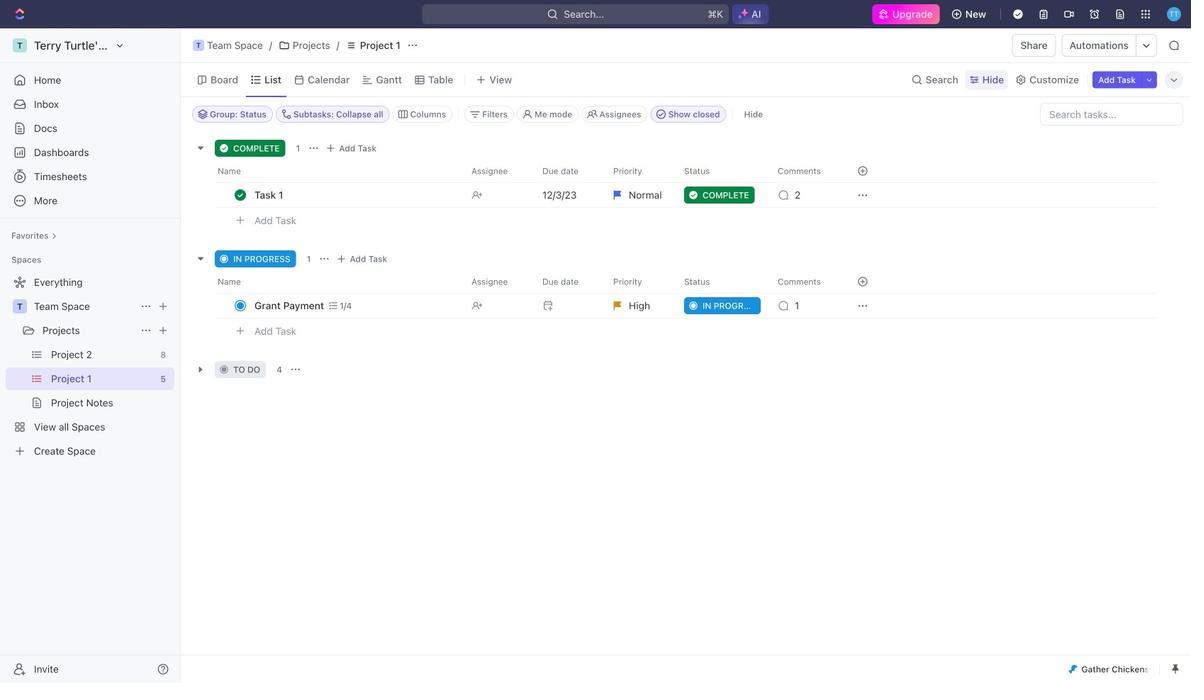 Task type: vqa. For each thing, say whether or not it's contained in the screenshot.
off image to the bottom
no



Task type: describe. For each thing, give the bounding box(es) containing it.
drumstick bite image
[[1069, 665, 1078, 673]]

Search tasks... text field
[[1041, 104, 1183, 125]]



Task type: locate. For each thing, give the bounding box(es) containing it.
1 vertical spatial team space, , element
[[13, 299, 27, 314]]

terry turtle's workspace, , element
[[13, 38, 27, 52]]

sidebar navigation
[[0, 28, 184, 683]]

tree
[[6, 271, 174, 462]]

0 vertical spatial team space, , element
[[193, 40, 204, 51]]

1 horizontal spatial team space, , element
[[193, 40, 204, 51]]

0 horizontal spatial team space, , element
[[13, 299, 27, 314]]

team space, , element
[[193, 40, 204, 51], [13, 299, 27, 314]]

team space, , element inside tree
[[13, 299, 27, 314]]

tree inside 'sidebar' navigation
[[6, 271, 174, 462]]



